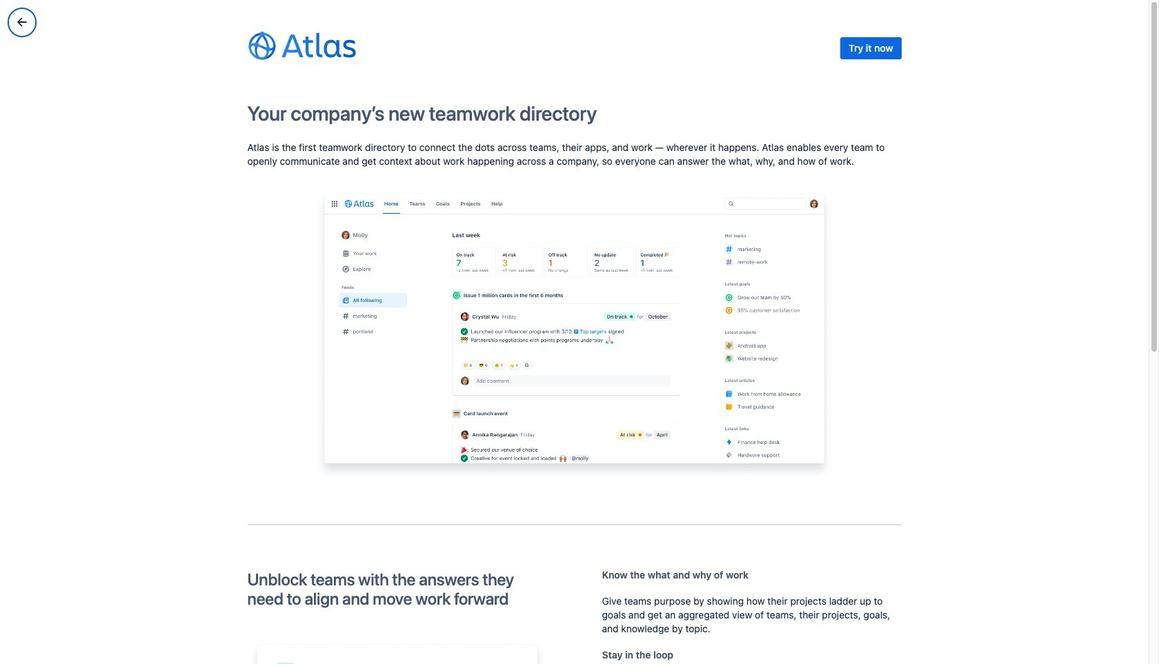 Task type: vqa. For each thing, say whether or not it's contained in the screenshot.
second heading
no



Task type: locate. For each thing, give the bounding box(es) containing it.
top element
[[8, 0, 1040, 38]]

banner
[[0, 0, 1159, 39]]

Search teams field
[[161, 59, 1014, 84]]

list
[[108, 0, 1040, 38], [1040, 8, 1151, 30]]

dialog
[[0, 0, 1159, 664]]



Task type: describe. For each thing, give the bounding box(es) containing it.
close drawer image
[[14, 14, 30, 30]]



